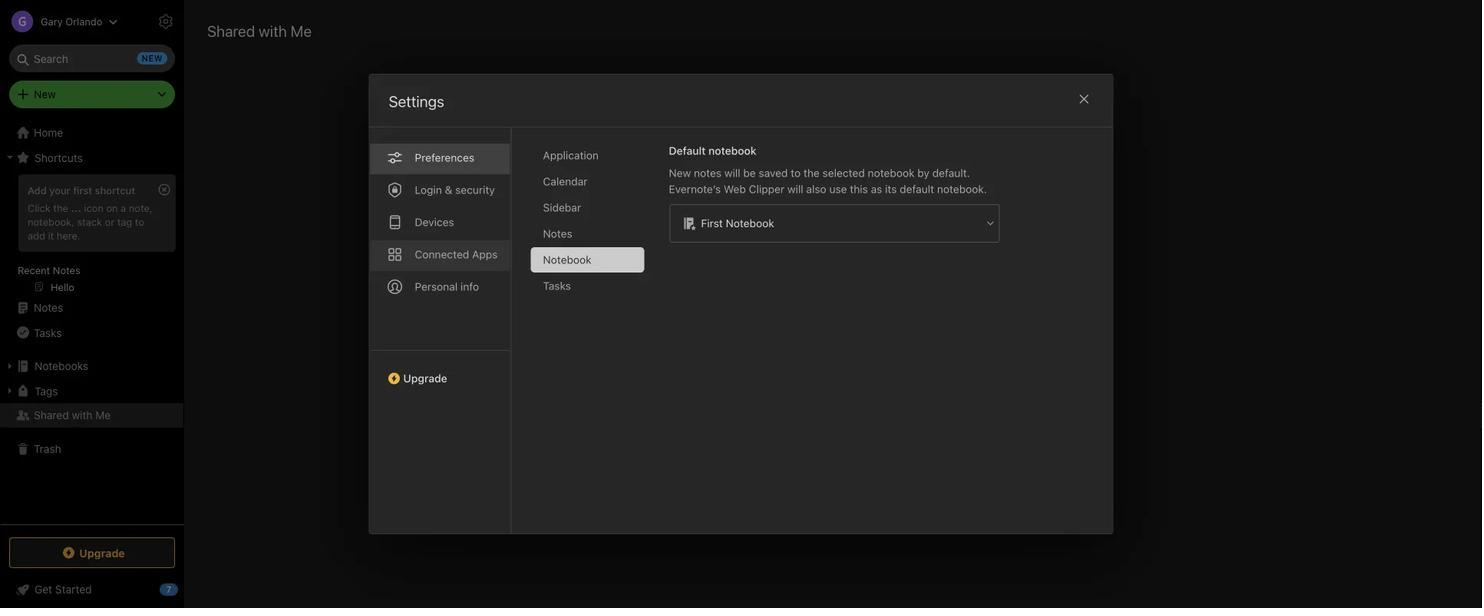 Task type: describe. For each thing, give the bounding box(es) containing it.
notebook,
[[28, 216, 74, 227]]

sidebar
[[543, 201, 581, 214]]

on
[[106, 202, 118, 213]]

preferences
[[415, 151, 475, 164]]

shared with me element
[[184, 0, 1483, 608]]

1 horizontal spatial shared with me
[[207, 21, 312, 40]]

new button
[[9, 81, 175, 108]]

notes inside tab
[[543, 227, 573, 240]]

to inside new notes will be saved to the selected notebook by default. evernote's web clipper will also use this as its default notebook.
[[791, 167, 801, 179]]

me inside shared with me element
[[291, 21, 312, 40]]

shared with me inside 'tree'
[[34, 409, 111, 422]]

group inside 'tree'
[[0, 170, 184, 302]]

login & security
[[415, 184, 495, 196]]

as
[[871, 183, 883, 195]]

notebook inside field
[[726, 217, 775, 230]]

Default notebook field
[[669, 203, 1001, 243]]

it
[[48, 229, 54, 241]]

notebook tab
[[531, 247, 645, 273]]

expand notebooks image
[[4, 360, 16, 372]]

or
[[105, 216, 115, 227]]

calendar
[[543, 175, 588, 188]]

click
[[28, 202, 50, 213]]

click the ...
[[28, 202, 81, 213]]

notes tab
[[531, 221, 645, 246]]

evernote's
[[669, 183, 721, 195]]

tags button
[[0, 379, 184, 403]]

add
[[28, 229, 45, 241]]

a
[[121, 202, 126, 213]]

0 horizontal spatial upgrade button
[[9, 537, 175, 568]]

selected
[[823, 167, 865, 179]]

notes link
[[0, 296, 184, 320]]

the inside group
[[53, 202, 68, 213]]

close image
[[1075, 90, 1094, 108]]

notebook inside new notes will be saved to the selected notebook by default. evernote's web clipper will also use this as its default notebook.
[[868, 167, 915, 179]]

with inside 'tree'
[[72, 409, 93, 422]]

connected
[[415, 248, 469, 261]]

upgrade for upgrade "popup button" to the top
[[403, 372, 447, 385]]

personal
[[415, 280, 458, 293]]

upgrade for left upgrade "popup button"
[[79, 547, 125, 559]]

expand tags image
[[4, 385, 16, 397]]

to inside icon on a note, notebook, stack or tag to add it here.
[[135, 216, 144, 227]]

default notebook
[[669, 144, 757, 157]]

sidebar tab
[[531, 195, 645, 220]]

shortcuts button
[[0, 145, 184, 170]]

apps
[[472, 248, 498, 261]]

default
[[669, 144, 706, 157]]

icon
[[84, 202, 104, 213]]

tab list containing application
[[531, 143, 657, 534]]

clipper
[[749, 183, 785, 195]]

shared with me link
[[0, 403, 184, 428]]

default.
[[933, 167, 970, 179]]

first notebook
[[701, 217, 775, 230]]

Search text field
[[20, 45, 164, 72]]

0 vertical spatial upgrade button
[[370, 350, 511, 391]]

0 horizontal spatial notebook
[[709, 144, 757, 157]]

notebooks link
[[0, 354, 184, 379]]

personal info
[[415, 280, 479, 293]]

tasks button
[[0, 320, 184, 345]]

tags
[[35, 384, 58, 397]]

new for new
[[34, 88, 56, 101]]

application
[[543, 149, 599, 162]]

note,
[[129, 202, 152, 213]]

2 vertical spatial notes
[[34, 301, 63, 314]]



Task type: locate. For each thing, give the bounding box(es) containing it.
0 vertical spatial will
[[725, 167, 741, 179]]

by
[[918, 167, 930, 179]]

login
[[415, 184, 442, 196]]

1 horizontal spatial the
[[804, 167, 820, 179]]

new
[[34, 88, 56, 101], [669, 167, 691, 179]]

0 horizontal spatial tab list
[[370, 127, 512, 534]]

&
[[445, 184, 453, 196]]

notebook
[[709, 144, 757, 157], [868, 167, 915, 179]]

application tab
[[531, 143, 645, 168]]

0 horizontal spatial notebook
[[543, 253, 592, 266]]

the up also
[[804, 167, 820, 179]]

add
[[28, 184, 47, 196]]

1 vertical spatial notebook
[[543, 253, 592, 266]]

notes down recent notes
[[34, 301, 63, 314]]

0 vertical spatial shared with me
[[207, 21, 312, 40]]

tree containing home
[[0, 121, 184, 524]]

use
[[830, 183, 847, 195]]

will left also
[[788, 183, 804, 195]]

to right "saved"
[[791, 167, 801, 179]]

notebook down web
[[726, 217, 775, 230]]

saved
[[759, 167, 788, 179]]

security
[[455, 184, 495, 196]]

trash link
[[0, 437, 184, 461]]

will
[[725, 167, 741, 179], [788, 183, 804, 195]]

0 horizontal spatial shared
[[34, 409, 69, 422]]

1 horizontal spatial will
[[788, 183, 804, 195]]

new notes will be saved to the selected notebook by default. evernote's web clipper will also use this as its default notebook.
[[669, 167, 987, 195]]

devices
[[415, 216, 454, 228]]

notebook inside tab
[[543, 253, 592, 266]]

notebook up its
[[868, 167, 915, 179]]

its
[[885, 183, 897, 195]]

tasks tab
[[531, 273, 645, 299]]

1 horizontal spatial upgrade
[[403, 372, 447, 385]]

icon on a note, notebook, stack or tag to add it here.
[[28, 202, 152, 241]]

1 vertical spatial upgrade button
[[9, 537, 175, 568]]

new inside popup button
[[34, 88, 56, 101]]

new up evernote's
[[669, 167, 691, 179]]

1 horizontal spatial new
[[669, 167, 691, 179]]

1 vertical spatial upgrade
[[79, 547, 125, 559]]

tasks inside button
[[34, 326, 62, 339]]

will up web
[[725, 167, 741, 179]]

settings image
[[157, 12, 175, 31]]

1 vertical spatial with
[[72, 409, 93, 422]]

notes
[[543, 227, 573, 240], [53, 264, 80, 276], [34, 301, 63, 314]]

notebook.
[[938, 183, 987, 195]]

notes right the recent
[[53, 264, 80, 276]]

shared
[[207, 21, 255, 40], [34, 409, 69, 422]]

tree
[[0, 121, 184, 524]]

1 horizontal spatial notebook
[[726, 217, 775, 230]]

0 vertical spatial new
[[34, 88, 56, 101]]

0 horizontal spatial to
[[135, 216, 144, 227]]

1 horizontal spatial tab list
[[531, 143, 657, 534]]

tag
[[117, 216, 132, 227]]

notebook down notes tab
[[543, 253, 592, 266]]

tasks up 'notebooks'
[[34, 326, 62, 339]]

0 horizontal spatial the
[[53, 202, 68, 213]]

shared down tags
[[34, 409, 69, 422]]

first
[[701, 217, 723, 230]]

0 vertical spatial the
[[804, 167, 820, 179]]

here.
[[57, 229, 80, 241]]

1 vertical spatial shared
[[34, 409, 69, 422]]

first
[[73, 184, 92, 196]]

1 vertical spatial tasks
[[34, 326, 62, 339]]

0 vertical spatial notebook
[[726, 217, 775, 230]]

1 horizontal spatial notebook
[[868, 167, 915, 179]]

0 vertical spatial upgrade
[[403, 372, 447, 385]]

the left ...
[[53, 202, 68, 213]]

0 horizontal spatial tasks
[[34, 326, 62, 339]]

new inside new notes will be saved to the selected notebook by default. evernote's web clipper will also use this as its default notebook.
[[669, 167, 691, 179]]

0 horizontal spatial upgrade
[[79, 547, 125, 559]]

...
[[71, 202, 81, 213]]

notebook up the be
[[709, 144, 757, 157]]

0 horizontal spatial shared with me
[[34, 409, 111, 422]]

tasks
[[543, 279, 571, 292], [34, 326, 62, 339]]

shared inside 'tree'
[[34, 409, 69, 422]]

connected apps
[[415, 248, 498, 261]]

1 vertical spatial shared with me
[[34, 409, 111, 422]]

1 horizontal spatial to
[[791, 167, 801, 179]]

tasks down notebook tab
[[543, 279, 571, 292]]

0 horizontal spatial new
[[34, 88, 56, 101]]

0 vertical spatial me
[[291, 21, 312, 40]]

0 horizontal spatial with
[[72, 409, 93, 422]]

tab list containing preferences
[[370, 127, 512, 534]]

notes
[[694, 167, 722, 179]]

home
[[34, 126, 63, 139]]

1 horizontal spatial tasks
[[543, 279, 571, 292]]

to
[[791, 167, 801, 179], [135, 216, 144, 227]]

the
[[804, 167, 820, 179], [53, 202, 68, 213]]

tab list
[[370, 127, 512, 534], [531, 143, 657, 534]]

shared with me
[[207, 21, 312, 40], [34, 409, 111, 422]]

1 vertical spatial me
[[95, 409, 111, 422]]

add your first shortcut
[[28, 184, 135, 196]]

your
[[49, 184, 70, 196]]

group
[[0, 170, 184, 302]]

stack
[[77, 216, 102, 227]]

me
[[291, 21, 312, 40], [95, 409, 111, 422]]

0 vertical spatial with
[[259, 21, 287, 40]]

the inside new notes will be saved to the selected notebook by default. evernote's web clipper will also use this as its default notebook.
[[804, 167, 820, 179]]

0 vertical spatial notebook
[[709, 144, 757, 157]]

with
[[259, 21, 287, 40], [72, 409, 93, 422]]

0 vertical spatial shared
[[207, 21, 255, 40]]

be
[[744, 167, 756, 179]]

this
[[850, 183, 868, 195]]

home link
[[0, 121, 184, 145]]

0 horizontal spatial me
[[95, 409, 111, 422]]

me inside shared with me link
[[95, 409, 111, 422]]

None search field
[[20, 45, 164, 72]]

1 vertical spatial new
[[669, 167, 691, 179]]

0 horizontal spatial will
[[725, 167, 741, 179]]

0 vertical spatial notes
[[543, 227, 573, 240]]

shared right settings icon
[[207, 21, 255, 40]]

trash
[[34, 443, 61, 455]]

notebooks
[[35, 360, 88, 372]]

recent notes
[[18, 264, 80, 276]]

shortcut
[[95, 184, 135, 196]]

tasks inside tab
[[543, 279, 571, 292]]

upgrade
[[403, 372, 447, 385], [79, 547, 125, 559]]

settings
[[389, 92, 444, 110]]

new for new notes will be saved to the selected notebook by default. evernote's web clipper will also use this as its default notebook.
[[669, 167, 691, 179]]

1 vertical spatial notebook
[[868, 167, 915, 179]]

calendar tab
[[531, 169, 645, 194]]

default
[[900, 183, 935, 195]]

notes down sidebar
[[543, 227, 573, 240]]

1 vertical spatial the
[[53, 202, 68, 213]]

recent
[[18, 264, 50, 276]]

upgrade button
[[370, 350, 511, 391], [9, 537, 175, 568]]

notebook
[[726, 217, 775, 230], [543, 253, 592, 266]]

group containing add your first shortcut
[[0, 170, 184, 302]]

1 vertical spatial notes
[[53, 264, 80, 276]]

1 horizontal spatial shared
[[207, 21, 255, 40]]

new up home
[[34, 88, 56, 101]]

0 vertical spatial to
[[791, 167, 801, 179]]

0 vertical spatial tasks
[[543, 279, 571, 292]]

info
[[461, 280, 479, 293]]

1 horizontal spatial me
[[291, 21, 312, 40]]

to down note,
[[135, 216, 144, 227]]

1 horizontal spatial with
[[259, 21, 287, 40]]

1 horizontal spatial upgrade button
[[370, 350, 511, 391]]

1 vertical spatial to
[[135, 216, 144, 227]]

also
[[807, 183, 827, 195]]

web
[[724, 183, 746, 195]]

shortcuts
[[35, 151, 83, 164]]

1 vertical spatial will
[[788, 183, 804, 195]]



Task type: vqa. For each thing, say whether or not it's contained in the screenshot.
Choose default view option for Evernote links field
no



